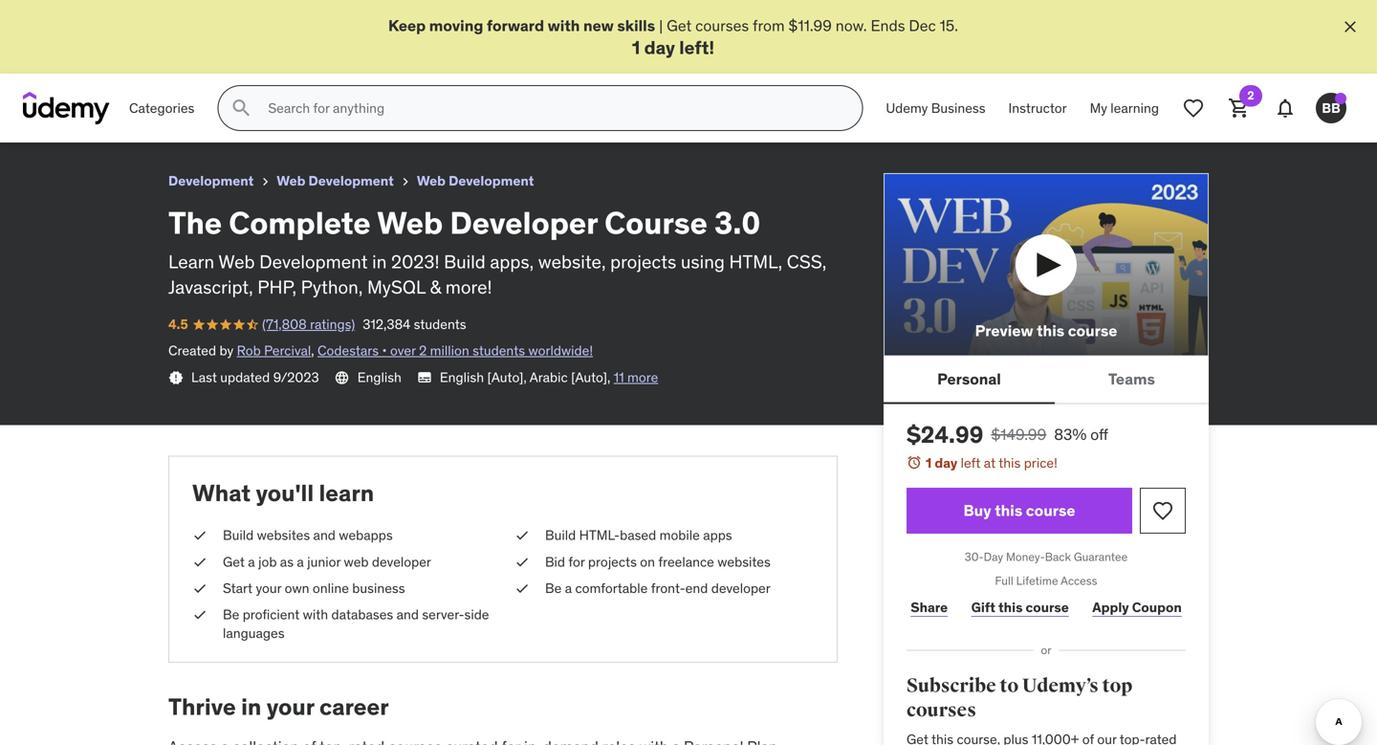 Task type: describe. For each thing, give the bounding box(es) containing it.
shopping cart with 2 items image
[[1228, 97, 1251, 120]]

xsmall image for last updated 9/2023
[[168, 370, 184, 385]]

[auto]
[[571, 369, 607, 386]]

course for buy this course
[[1026, 501, 1076, 520]]

worldwide!
[[528, 342, 593, 359]]

1 vertical spatial wishlist image
[[1152, 499, 1175, 522]]

be a comfortable front-end developer
[[545, 580, 771, 597]]

rob percival link
[[237, 342, 311, 359]]

skills
[[617, 16, 655, 35]]

&
[[430, 276, 441, 298]]

4.5
[[168, 316, 188, 333]]

web
[[344, 553, 369, 570]]

using
[[681, 250, 725, 273]]

created by rob percival , codestars • over 2 million students worldwide!
[[168, 342, 593, 359]]

xsmall image for build html-based mobile apps
[[515, 526, 530, 545]]

course for gift this course
[[1026, 599, 1069, 616]]

css,
[[787, 250, 827, 273]]

moving
[[429, 16, 484, 35]]

preview
[[975, 321, 1034, 340]]

learn
[[168, 250, 215, 273]]

at
[[984, 454, 996, 472]]

side
[[464, 606, 489, 623]]

312,384
[[363, 316, 411, 333]]

2 web development from the left
[[417, 172, 534, 190]]

courses inside keep moving forward with new skills | get courses from $11.99 now. ends dec 15. 1 day left!
[[696, 16, 749, 35]]

15.
[[940, 16, 959, 35]]

this right at
[[999, 454, 1021, 472]]

own
[[285, 580, 310, 597]]

from
[[753, 16, 785, 35]]

2 link
[[1217, 85, 1263, 131]]

mobile
[[660, 527, 700, 544]]

mysql
[[367, 276, 426, 298]]

1 vertical spatial day
[[935, 454, 958, 472]]

[auto], arabic
[[487, 369, 568, 386]]

build for build html-based mobile apps
[[545, 527, 576, 544]]

end
[[686, 580, 708, 597]]

codestars • over 2 million students worldwide! link
[[318, 342, 593, 359]]

$149.99
[[991, 425, 1047, 444]]

xsmall image for be a comfortable front-end developer
[[515, 579, 530, 598]]

xsmall image for build websites and webapps
[[192, 526, 208, 545]]

xsmall image up complete
[[258, 174, 273, 190]]

(71,808 ratings)
[[262, 316, 355, 333]]

(71,808
[[262, 316, 307, 333]]

ratings)
[[310, 316, 355, 333]]

development link
[[168, 170, 254, 193]]

front-
[[651, 580, 686, 597]]

the complete web developer course 3.0 learn web development in 2023! build apps, website, projects using html, css, javascript, php, python, mysql & more!
[[168, 204, 827, 298]]

0 vertical spatial ,
[[311, 342, 314, 359]]

my learning link
[[1079, 85, 1171, 131]]

1 horizontal spatial ,
[[607, 369, 611, 386]]

30-
[[965, 550, 984, 564]]

xsmall image for be proficient with databases and server-side languages
[[192, 606, 208, 624]]

0 horizontal spatial developer
[[372, 553, 431, 570]]

2 web development link from the left
[[417, 170, 534, 193]]

9/2023
[[273, 369, 319, 386]]

0 vertical spatial wishlist image
[[1182, 97, 1205, 120]]

rob
[[237, 342, 261, 359]]

this for gift
[[999, 599, 1023, 616]]

alarm image
[[907, 455, 922, 470]]

keep moving forward with new skills | get courses from $11.99 now. ends dec 15. 1 day left!
[[388, 16, 959, 59]]

subscribe
[[907, 674, 997, 698]]

instructor link
[[997, 85, 1079, 131]]

html,
[[729, 250, 783, 273]]

buy
[[964, 501, 992, 520]]

xsmall image for start your own online business
[[192, 579, 208, 598]]

xsmall image for get a job as a junior web developer
[[192, 553, 208, 571]]

build websites and webapps
[[223, 527, 393, 544]]

$11.99
[[789, 16, 832, 35]]

courses inside subscribe to udemy's top courses
[[907, 699, 977, 722]]

as
[[280, 553, 294, 570]]

python,
[[301, 276, 363, 298]]

codestars
[[318, 342, 379, 359]]

projects inside "the complete web developer course 3.0 learn web development in 2023! build apps, website, projects using html, css, javascript, php, python, mysql & more!"
[[610, 250, 677, 273]]

Search for anything text field
[[264, 92, 839, 125]]

last
[[191, 369, 217, 386]]

forward
[[487, 16, 544, 35]]

get inside keep moving forward with new skills | get courses from $11.99 now. ends dec 15. 1 day left!
[[667, 16, 692, 35]]

more!
[[446, 276, 492, 298]]

apply coupon button
[[1089, 589, 1186, 627]]

job
[[258, 553, 277, 570]]

the
[[168, 204, 222, 242]]

day inside keep moving forward with new skills | get courses from $11.99 now. ends dec 15. 1 day left!
[[644, 36, 675, 59]]

full
[[995, 573, 1014, 588]]

1 web development link from the left
[[277, 170, 394, 193]]

subscribe to udemy's top courses
[[907, 674, 1133, 722]]

complete
[[229, 204, 371, 242]]

notifications image
[[1274, 97, 1297, 120]]

preview this course button
[[884, 173, 1209, 356]]

1 vertical spatial get
[[223, 553, 245, 570]]

over
[[390, 342, 416, 359]]

guarantee
[[1074, 550, 1128, 564]]

1 vertical spatial students
[[473, 342, 525, 359]]

closed captions image
[[417, 370, 432, 385]]

buy this course button
[[907, 488, 1133, 534]]

online
[[313, 580, 349, 597]]

be for be a comfortable front-end developer
[[545, 580, 562, 597]]

1 horizontal spatial a
[[297, 553, 304, 570]]

and inside be proficient with databases and server-side languages
[[397, 606, 419, 623]]

1 day left at this price!
[[926, 454, 1058, 472]]

development inside "the complete web developer course 3.0 learn web development in 2023! build apps, website, projects using html, css, javascript, php, python, mysql & more!"
[[259, 250, 368, 273]]

1 horizontal spatial 2
[[1248, 88, 1255, 103]]

php,
[[258, 276, 297, 298]]

bid
[[545, 553, 565, 570]]

build html-based mobile apps
[[545, 527, 732, 544]]

course language image
[[335, 370, 350, 385]]

build for build websites and webapps
[[223, 527, 254, 544]]

learn
[[319, 479, 374, 507]]

apps,
[[490, 250, 534, 273]]

1 horizontal spatial 1
[[926, 454, 932, 472]]

preview this course
[[975, 321, 1118, 340]]

you'll
[[256, 479, 314, 507]]

0 vertical spatial and
[[313, 527, 336, 544]]

bid for projects on freelance websites
[[545, 553, 771, 570]]

html-
[[579, 527, 620, 544]]

personal
[[938, 369, 1001, 389]]



Task type: vqa. For each thing, say whether or not it's contained in the screenshot.
left the English
yes



Task type: locate. For each thing, give the bounding box(es) containing it.
build up bid
[[545, 527, 576, 544]]

proficient
[[243, 606, 300, 623]]

3.0
[[715, 204, 761, 242]]

2
[[1248, 88, 1255, 103], [419, 342, 427, 359]]

with left new
[[548, 16, 580, 35]]

1 horizontal spatial get
[[667, 16, 692, 35]]

your
[[256, 580, 282, 597], [267, 693, 314, 721]]

0 horizontal spatial in
[[241, 693, 262, 721]]

this right "preview"
[[1037, 321, 1065, 340]]

access
[[1061, 573, 1098, 588]]

1 horizontal spatial and
[[397, 606, 419, 623]]

0 vertical spatial in
[[372, 250, 387, 273]]

get right |
[[667, 16, 692, 35]]

1 vertical spatial with
[[303, 606, 328, 623]]

xsmall image for bid for projects on freelance websites
[[515, 553, 530, 571]]

left
[[961, 454, 981, 472]]

0 horizontal spatial ,
[[311, 342, 314, 359]]

junior
[[307, 553, 341, 570]]

day down |
[[644, 36, 675, 59]]

server-
[[422, 606, 464, 623]]

2 english from the left
[[440, 369, 484, 386]]

1 vertical spatial and
[[397, 606, 419, 623]]

1 web development from the left
[[277, 172, 394, 190]]

2 right over
[[419, 342, 427, 359]]

course up back
[[1026, 501, 1076, 520]]

submit search image
[[230, 97, 253, 120]]

updated
[[220, 369, 270, 386]]

1 horizontal spatial developer
[[711, 580, 771, 597]]

categories button
[[118, 85, 206, 131]]

0 horizontal spatial day
[[644, 36, 675, 59]]

xsmall image
[[398, 174, 413, 190], [168, 370, 184, 385], [192, 579, 208, 598], [192, 606, 208, 624]]

0 horizontal spatial with
[[303, 606, 328, 623]]

xsmall image left proficient at left bottom
[[192, 606, 208, 624]]

2 vertical spatial course
[[1026, 599, 1069, 616]]

1 horizontal spatial in
[[372, 250, 387, 273]]

projects down course
[[610, 250, 677, 273]]

web development link up complete
[[277, 170, 394, 193]]

created
[[168, 342, 216, 359]]

a for get
[[248, 553, 255, 570]]

0 vertical spatial developer
[[372, 553, 431, 570]]

english for english [auto], arabic [auto] , 11 more
[[440, 369, 484, 386]]

xsmall image up 2023!
[[398, 174, 413, 190]]

languages
[[223, 625, 285, 642]]

0 vertical spatial websites
[[257, 527, 310, 544]]

0 horizontal spatial be
[[223, 606, 239, 623]]

web development link up developer at the left
[[417, 170, 534, 193]]

share button
[[907, 589, 952, 627]]

in right thrive
[[241, 693, 262, 721]]

websites
[[257, 527, 310, 544], [718, 553, 771, 570]]

english down codestars • over 2 million students worldwide! link
[[440, 369, 484, 386]]

career
[[319, 693, 389, 721]]

this right buy on the bottom of the page
[[995, 501, 1023, 520]]

a down for
[[565, 580, 572, 597]]

1 horizontal spatial wishlist image
[[1182, 97, 1205, 120]]

0 vertical spatial get
[[667, 16, 692, 35]]

a
[[248, 553, 255, 570], [297, 553, 304, 570], [565, 580, 572, 597]]

0 vertical spatial 1
[[632, 36, 640, 59]]

categories
[[129, 99, 195, 117]]

xsmall image left comfortable
[[515, 579, 530, 598]]

business
[[352, 580, 405, 597]]

this right gift
[[999, 599, 1023, 616]]

apply
[[1093, 599, 1129, 616]]

developer
[[450, 204, 598, 242]]

comfortable
[[575, 580, 648, 597]]

xsmall image left job
[[192, 553, 208, 571]]

0 horizontal spatial courses
[[696, 16, 749, 35]]

price!
[[1024, 454, 1058, 472]]

build down what
[[223, 527, 254, 544]]

0 vertical spatial with
[[548, 16, 580, 35]]

english down created by rob percival , codestars • over 2 million students worldwide!
[[358, 369, 402, 386]]

1 right alarm icon
[[926, 454, 932, 472]]

, down (71,808 ratings)
[[311, 342, 314, 359]]

0 horizontal spatial english
[[358, 369, 402, 386]]

1 horizontal spatial web development link
[[417, 170, 534, 193]]

1 horizontal spatial build
[[444, 250, 486, 273]]

money-
[[1006, 550, 1045, 564]]

30-day money-back guarantee full lifetime access
[[965, 550, 1128, 588]]

new
[[584, 16, 614, 35]]

off
[[1091, 425, 1109, 444]]

development up complete
[[309, 172, 394, 190]]

build inside "the complete web developer course 3.0 learn web development in 2023! build apps, website, projects using html, css, javascript, php, python, mysql & more!"
[[444, 250, 486, 273]]

0 horizontal spatial build
[[223, 527, 254, 544]]

0 vertical spatial courses
[[696, 16, 749, 35]]

udemy image
[[23, 92, 110, 125]]

courses
[[696, 16, 749, 35], [907, 699, 977, 722]]

1 vertical spatial courses
[[907, 699, 977, 722]]

dec
[[909, 16, 936, 35]]

1 vertical spatial 2
[[419, 342, 427, 359]]

websites down apps
[[718, 553, 771, 570]]

wishlist image
[[1182, 97, 1205, 120], [1152, 499, 1175, 522]]

what you'll learn
[[192, 479, 374, 507]]

english for english
[[358, 369, 402, 386]]

0 vertical spatial students
[[414, 316, 466, 333]]

0 horizontal spatial web development link
[[277, 170, 394, 193]]

course down lifetime
[[1026, 599, 1069, 616]]

more
[[628, 369, 658, 386]]

be for be proficient with databases and server-side languages
[[223, 606, 239, 623]]

be down 'start'
[[223, 606, 239, 623]]

$24.99 $149.99 83% off
[[907, 420, 1109, 449]]

for
[[569, 553, 585, 570]]

0 horizontal spatial get
[[223, 553, 245, 570]]

1 inside keep moving forward with new skills | get courses from $11.99 now. ends dec 15. 1 day left!
[[632, 36, 640, 59]]

tab list containing personal
[[884, 356, 1209, 404]]

1 horizontal spatial with
[[548, 16, 580, 35]]

1 horizontal spatial web development
[[417, 172, 534, 190]]

1 vertical spatial websites
[[718, 553, 771, 570]]

courses up left!
[[696, 16, 749, 35]]

0 vertical spatial be
[[545, 580, 562, 597]]

1 vertical spatial ,
[[607, 369, 611, 386]]

1 vertical spatial 1
[[926, 454, 932, 472]]

a left job
[[248, 553, 255, 570]]

thrive in your career
[[168, 693, 389, 721]]

this for preview
[[1037, 321, 1065, 340]]

with inside keep moving forward with new skills | get courses from $11.99 now. ends dec 15. 1 day left!
[[548, 16, 580, 35]]

with down start your own online business
[[303, 606, 328, 623]]

udemy business
[[886, 99, 986, 117]]

courses down subscribe
[[907, 699, 977, 722]]

0 vertical spatial course
[[1068, 321, 1118, 340]]

get a job as a junior web developer
[[223, 553, 431, 570]]

to
[[1000, 674, 1019, 698]]

this for buy
[[995, 501, 1023, 520]]

0 horizontal spatial students
[[414, 316, 466, 333]]

thrive
[[168, 693, 236, 721]]

based
[[620, 527, 656, 544]]

close image
[[1341, 17, 1360, 36]]

website,
[[538, 250, 606, 273]]

projects
[[610, 250, 677, 273], [588, 553, 637, 570]]

percival
[[264, 342, 311, 359]]

0 horizontal spatial 1
[[632, 36, 640, 59]]

projects up comfortable
[[588, 553, 637, 570]]

1 vertical spatial course
[[1026, 501, 1076, 520]]

xsmall image left last
[[168, 370, 184, 385]]

xsmall image left 'start'
[[192, 579, 208, 598]]

2 horizontal spatial build
[[545, 527, 576, 544]]

11 more button
[[614, 368, 658, 387]]

0 horizontal spatial wishlist image
[[1152, 499, 1175, 522]]

development up "python,"
[[259, 250, 368, 273]]

0 horizontal spatial websites
[[257, 527, 310, 544]]

freelance
[[659, 553, 715, 570]]

be proficient with databases and server-side languages
[[223, 606, 489, 642]]

1 horizontal spatial websites
[[718, 553, 771, 570]]

students up million
[[414, 316, 466, 333]]

xsmall image left html-
[[515, 526, 530, 545]]

0 horizontal spatial 2
[[419, 342, 427, 359]]

0 horizontal spatial and
[[313, 527, 336, 544]]

bb link
[[1309, 85, 1355, 131]]

web development up complete
[[277, 172, 394, 190]]

be inside be proficient with databases and server-side languages
[[223, 606, 239, 623]]

0 vertical spatial projects
[[610, 250, 677, 273]]

0 horizontal spatial a
[[248, 553, 255, 570]]

lifetime
[[1017, 573, 1059, 588]]

1 vertical spatial in
[[241, 693, 262, 721]]

development up developer at the left
[[449, 172, 534, 190]]

your left career
[[267, 693, 314, 721]]

coupon
[[1132, 599, 1182, 616]]

now.
[[836, 16, 867, 35]]

build
[[444, 250, 486, 273], [223, 527, 254, 544], [545, 527, 576, 544]]

xsmall image
[[258, 174, 273, 190], [192, 526, 208, 545], [515, 526, 530, 545], [192, 553, 208, 571], [515, 553, 530, 571], [515, 579, 530, 598]]

build up more!
[[444, 250, 486, 273]]

on
[[640, 553, 655, 570]]

and left server-
[[397, 606, 419, 623]]

start your own online business
[[223, 580, 405, 597]]

get up 'start'
[[223, 553, 245, 570]]

a for be
[[565, 580, 572, 597]]

and up junior
[[313, 527, 336, 544]]

with
[[548, 16, 580, 35], [303, 606, 328, 623]]

developer up business
[[372, 553, 431, 570]]

last updated 9/2023
[[191, 369, 319, 386]]

, left 11
[[607, 369, 611, 386]]

course up "teams"
[[1068, 321, 1118, 340]]

a right the as
[[297, 553, 304, 570]]

start
[[223, 580, 253, 597]]

course
[[1068, 321, 1118, 340], [1026, 501, 1076, 520], [1026, 599, 1069, 616]]

development up the
[[168, 172, 254, 190]]

with inside be proficient with databases and server-side languages
[[303, 606, 328, 623]]

0 vertical spatial day
[[644, 36, 675, 59]]

in inside "the complete web developer course 3.0 learn web development in 2023! build apps, website, projects using html, css, javascript, php, python, mysql & more!"
[[372, 250, 387, 273]]

1 vertical spatial be
[[223, 606, 239, 623]]

in up the mysql
[[372, 250, 387, 273]]

your down job
[[256, 580, 282, 597]]

1 horizontal spatial english
[[440, 369, 484, 386]]

1 horizontal spatial students
[[473, 342, 525, 359]]

gift this course link
[[968, 589, 1073, 627]]

get
[[667, 16, 692, 35], [223, 553, 245, 570]]

left!
[[679, 36, 715, 59]]

1 down skills
[[632, 36, 640, 59]]

0 horizontal spatial web development
[[277, 172, 394, 190]]

2 horizontal spatial a
[[565, 580, 572, 597]]

tab list
[[884, 356, 1209, 404]]

personal button
[[884, 356, 1055, 402]]

students up [auto], arabic
[[473, 342, 525, 359]]

0 vertical spatial 2
[[1248, 88, 1255, 103]]

websites up the as
[[257, 527, 310, 544]]

teams
[[1109, 369, 1156, 389]]

xsmall image down what
[[192, 526, 208, 545]]

back
[[1045, 550, 1071, 564]]

developer right end
[[711, 580, 771, 597]]

udemy business link
[[875, 85, 997, 131]]

2 left notifications image
[[1248, 88, 1255, 103]]

1 horizontal spatial courses
[[907, 699, 977, 722]]

course for preview this course
[[1068, 321, 1118, 340]]

learning
[[1111, 99, 1159, 117]]

1 english from the left
[[358, 369, 402, 386]]

english [auto], arabic [auto] , 11 more
[[440, 369, 658, 386]]

0 vertical spatial your
[[256, 580, 282, 597]]

1 vertical spatial your
[[267, 693, 314, 721]]

1 vertical spatial developer
[[711, 580, 771, 597]]

you have alerts image
[[1336, 93, 1347, 104]]

buy this course
[[964, 501, 1076, 520]]

day left left
[[935, 454, 958, 472]]

1 vertical spatial projects
[[588, 553, 637, 570]]

1 horizontal spatial day
[[935, 454, 958, 472]]

developer
[[372, 553, 431, 570], [711, 580, 771, 597]]

web development up developer at the left
[[417, 172, 534, 190]]

course
[[605, 204, 708, 242]]

apply coupon
[[1093, 599, 1182, 616]]

be down bid
[[545, 580, 562, 597]]

webapps
[[339, 527, 393, 544]]

1 horizontal spatial be
[[545, 580, 562, 597]]

xsmall image left bid
[[515, 553, 530, 571]]



